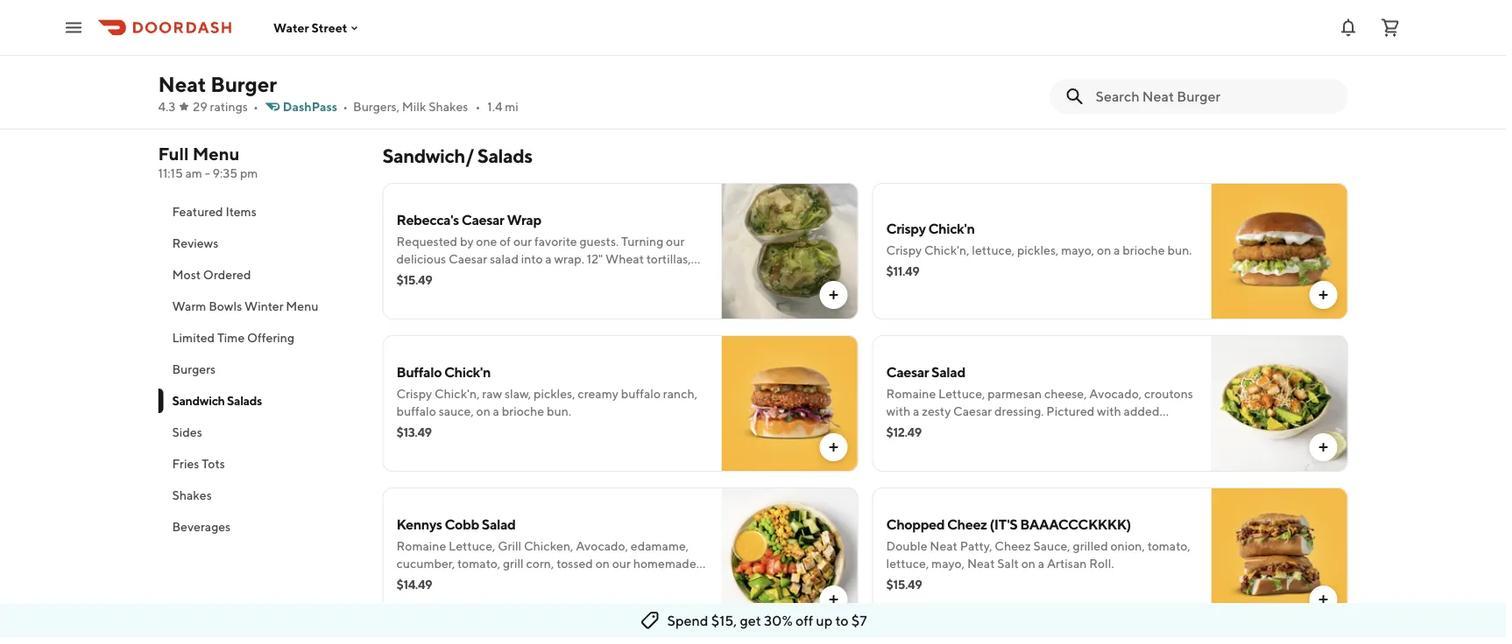 Task type: vqa. For each thing, say whether or not it's contained in the screenshot.
rightmost 'Chick'n'
yes



Task type: locate. For each thing, give the bounding box(es) containing it.
caesar salad romaine lettuce, parmesan cheese, avocado, croutons with a zesty caesar dressing. pictured with added crispy chick'n.
[[886, 364, 1193, 436]]

$15.49
[[396, 273, 432, 287], [886, 578, 922, 592]]

dressing. down avocado,
[[459, 287, 508, 301]]

chick'n, inside buffalo chick'n crispy chick'n, raw slaw, pickles, creamy buffalo ranch, buffalo sauce, on a brioche bun. $13.49
[[435, 387, 480, 401]]

0 horizontal spatial neat
[[158, 71, 206, 96]]

-
[[205, 166, 210, 180]]

parmesan left cheese,
[[988, 387, 1042, 401]]

parmesan down wrap.
[[529, 269, 583, 284]]

neat burger
[[158, 71, 277, 96]]

romaine up cucumber,
[[396, 539, 446, 554]]

cheez,
[[586, 269, 622, 284]]

bun. inside buffalo chick'n crispy chick'n, raw slaw, pickles, creamy buffalo ranch, buffalo sauce, on a brioche bun. $13.49
[[547, 404, 571, 419]]

wheat
[[606, 252, 644, 266]]

0 vertical spatial menu
[[192, 144, 240, 164]]

chick'n.
[[924, 422, 969, 436]]

menu
[[192, 144, 240, 164], [286, 299, 319, 314]]

croutons down tortillas,
[[624, 269, 673, 284]]

menu inside full menu 11:15 am - 9:35 pm
[[192, 144, 240, 164]]

salad up grill
[[482, 517, 516, 533]]

patty,
[[479, 21, 512, 35], [960, 539, 992, 554]]

lettuce, up zesty
[[938, 387, 985, 401]]

1 vertical spatial $15.49
[[886, 578, 922, 592]]

tomato,
[[1147, 539, 1190, 554], [457, 557, 500, 571]]

avocado, up tossed
[[576, 539, 628, 554]]

dressing. left pictured
[[995, 404, 1044, 419]]

1 horizontal spatial salad
[[932, 364, 965, 381]]

with left added
[[1097, 404, 1121, 419]]

lettuce,
[[938, 387, 985, 401], [449, 539, 495, 554]]

dashpass
[[283, 99, 337, 114]]

buffalo up the '$13.49'
[[396, 404, 436, 419]]

• left "burgers,"
[[343, 99, 348, 114]]

notification bell image
[[1338, 17, 1359, 38]]

• left '1.4'
[[475, 99, 480, 114]]

crispy inside the caesar salad romaine lettuce, parmesan cheese, avocado, croutons with a zesty caesar dressing. pictured with added crispy chick'n.
[[886, 422, 922, 436]]

1 vertical spatial croutons
[[1144, 387, 1193, 401]]

lettuce, inside chopped cheez (it's baaaccckkkk) double neat patty, cheez sauce, grilled onion, tomato, lettuce, mayo, neat salt on a artisan roll. $15.49
[[886, 557, 929, 571]]

croutons
[[624, 269, 673, 284], [1144, 387, 1193, 401]]

double down chopped
[[886, 539, 927, 554]]

0 vertical spatial brioche
[[524, 38, 566, 53]]

double
[[396, 21, 438, 35], [886, 539, 927, 554]]

0 horizontal spatial buffalo
[[396, 404, 436, 419]]

0 vertical spatial avocado,
[[1089, 387, 1142, 401]]

1 vertical spatial salads
[[227, 394, 262, 408]]

0 vertical spatial chick'n
[[928, 220, 975, 237]]

a inside buffalo chick'n crispy chick'n, raw slaw, pickles, creamy buffalo ranch, buffalo sauce, on a brioche bun. $13.49
[[493, 404, 499, 419]]

salad
[[932, 364, 965, 381], [482, 517, 516, 533]]

menu up -
[[192, 144, 240, 164]]

water street
[[273, 20, 347, 35]]

with up $12.49
[[886, 404, 911, 419]]

salads for sandwich/ salads
[[477, 145, 532, 167]]

1 horizontal spatial lettuce,
[[938, 387, 985, 401]]

crispy inside buffalo chick'n crispy chick'n, raw slaw, pickles, creamy buffalo ranch, buffalo sauce, on a brioche bun. $13.49
[[396, 387, 432, 401]]

1 vertical spatial shakes
[[172, 488, 212, 503]]

1 horizontal spatial salads
[[477, 145, 532, 167]]

1 horizontal spatial •
[[343, 99, 348, 114]]

0 vertical spatial double
[[396, 21, 438, 35]]

0 horizontal spatial parmesan
[[529, 269, 583, 284]]

on inside kennys cobb salad romaine lettuce, grill chicken, avocado, edamame, cucumber, tomato, grill corn, tossed on our homemade agave mustard vinaigrette. with avocado creama.
[[596, 557, 610, 571]]

1 horizontal spatial avocado,
[[1089, 387, 1142, 401]]

onion
[[596, 21, 631, 35]]

mi
[[505, 99, 519, 114]]

1 horizontal spatial buffalo
[[621, 387, 661, 401]]

chick'n, inside crispy chick'n crispy chick'n, lettuce, pickles, mayo, on a brioche bun. $11.49
[[924, 243, 970, 258]]

roll.
[[1089, 557, 1114, 571]]

1 vertical spatial avocado,
[[576, 539, 628, 554]]

0 vertical spatial parmesan
[[529, 269, 583, 284]]

0 horizontal spatial chick'n
[[444, 364, 491, 381]]

a
[[1114, 243, 1120, 258], [545, 252, 552, 266], [493, 404, 499, 419], [913, 404, 919, 419], [1038, 557, 1045, 571]]

a inside the caesar salad romaine lettuce, parmesan cheese, avocado, croutons with a zesty caesar dressing. pictured with added crispy chick'n.
[[913, 404, 919, 419]]

our down crispy
[[396, 287, 415, 301]]

1 horizontal spatial croutons
[[1144, 387, 1193, 401]]

add item to cart image for buffalo chick'n
[[827, 441, 841, 455]]

a inside rebecca's caesar wrap requested by one of our favorite guests. turning our delicious caesar salad into a wrap. 12" wheat tortillas, crispy chick'n, avocado, parmesan cheez, croutons and our caesar dressing.
[[545, 252, 552, 266]]

double inside double smash patty, cheez, bacon, onion rings, pickles, bbq sauce on brioche bun.
[[396, 21, 438, 35]]

dressing. inside the caesar salad romaine lettuce, parmesan cheese, avocado, croutons with a zesty caesar dressing. pictured with added crispy chick'n.
[[995, 404, 1044, 419]]

our up "avocado"
[[612, 557, 631, 571]]

1 horizontal spatial tomato,
[[1147, 539, 1190, 554]]

and
[[676, 269, 697, 284]]

shakes down fries in the bottom left of the page
[[172, 488, 212, 503]]

mustard
[[435, 574, 481, 589]]

0 vertical spatial salad
[[932, 364, 965, 381]]

0 horizontal spatial avocado,
[[576, 539, 628, 554]]

lettuce, inside kennys cobb salad romaine lettuce, grill chicken, avocado, edamame, cucumber, tomato, grill corn, tossed on our homemade agave mustard vinaigrette. with avocado creama.
[[449, 539, 495, 554]]

• down burger
[[253, 99, 258, 114]]

bowls
[[209, 299, 242, 314]]

0 vertical spatial pickles,
[[396, 38, 438, 53]]

0 horizontal spatial lettuce,
[[449, 539, 495, 554]]

neat left salt
[[967, 557, 995, 571]]

pickles, inside double smash patty, cheez, bacon, onion rings, pickles, bbq sauce on brioche bun.
[[396, 38, 438, 53]]

1 horizontal spatial parmesan
[[988, 387, 1042, 401]]

warm bowls winter menu
[[172, 299, 319, 314]]

tomato, right onion,
[[1147, 539, 1190, 554]]

•
[[253, 99, 258, 114], [343, 99, 348, 114], [475, 99, 480, 114]]

water
[[273, 20, 309, 35]]

0 horizontal spatial menu
[[192, 144, 240, 164]]

1 horizontal spatial double
[[886, 539, 927, 554]]

croutons inside rebecca's caesar wrap requested by one of our favorite guests. turning our delicious caesar salad into a wrap. 12" wheat tortillas, crispy chick'n, avocado, parmesan cheez, croutons and our caesar dressing.
[[624, 269, 673, 284]]

items
[[226, 205, 257, 219]]

1 horizontal spatial dressing.
[[995, 404, 1044, 419]]

avocado, up added
[[1089, 387, 1142, 401]]

0 vertical spatial lettuce,
[[938, 387, 985, 401]]

full
[[158, 144, 189, 164]]

a inside crispy chick'n crispy chick'n, lettuce, pickles, mayo, on a brioche bun. $11.49
[[1114, 243, 1120, 258]]

kennys cobb salad image
[[722, 488, 858, 625]]

1 vertical spatial dressing.
[[995, 404, 1044, 419]]

0 vertical spatial cheez
[[947, 517, 987, 533]]

1 vertical spatial cheez
[[995, 539, 1031, 554]]

0 vertical spatial shakes
[[429, 99, 468, 114]]

1 horizontal spatial romaine
[[886, 387, 936, 401]]

dashpass •
[[283, 99, 348, 114]]

1 horizontal spatial menu
[[286, 299, 319, 314]]

rebecca's caesar wrap requested by one of our favorite guests. turning our delicious caesar salad into a wrap. 12" wheat tortillas, crispy chick'n, avocado, parmesan cheez, croutons and our caesar dressing.
[[396, 212, 697, 301]]

buffalo
[[396, 364, 442, 381]]

1 horizontal spatial with
[[1097, 404, 1121, 419]]

limited
[[172, 331, 215, 345]]

homemade
[[633, 557, 696, 571]]

agave
[[396, 574, 432, 589]]

1 vertical spatial lettuce,
[[449, 539, 495, 554]]

0 horizontal spatial mayo,
[[931, 557, 965, 571]]

0 horizontal spatial salads
[[227, 394, 262, 408]]

open menu image
[[63, 17, 84, 38]]

0 vertical spatial mayo,
[[1061, 243, 1095, 258]]

on
[[507, 38, 521, 53], [1097, 243, 1111, 258], [476, 404, 491, 419], [596, 557, 610, 571], [1021, 557, 1036, 571]]

brioche inside double smash patty, cheez, bacon, onion rings, pickles, bbq sauce on brioche bun.
[[524, 38, 566, 53]]

0 horizontal spatial shakes
[[172, 488, 212, 503]]

0 horizontal spatial chick'n,
[[435, 387, 480, 401]]

limited time offering
[[172, 331, 294, 345]]

croutons up added
[[1144, 387, 1193, 401]]

1 vertical spatial neat
[[930, 539, 958, 554]]

0 horizontal spatial with
[[886, 404, 911, 419]]

2 vertical spatial brioche
[[502, 404, 544, 419]]

bun.
[[569, 38, 593, 53], [1167, 243, 1192, 258], [547, 404, 571, 419]]

romaine
[[886, 387, 936, 401], [396, 539, 446, 554]]

mayo, inside crispy chick'n crispy chick'n, lettuce, pickles, mayo, on a brioche bun. $11.49
[[1061, 243, 1095, 258]]

9:35
[[212, 166, 238, 180]]

our inside kennys cobb salad romaine lettuce, grill chicken, avocado, edamame, cucumber, tomato, grill corn, tossed on our homemade agave mustard vinaigrette. with avocado creama.
[[612, 557, 631, 571]]

2 horizontal spatial •
[[475, 99, 480, 114]]

1 vertical spatial parmesan
[[988, 387, 1042, 401]]

to
[[835, 613, 849, 630]]

sauce
[[471, 38, 505, 53]]

0 vertical spatial neat
[[158, 71, 206, 96]]

menu right the winter at top left
[[286, 299, 319, 314]]

1 vertical spatial patty,
[[960, 539, 992, 554]]

bun. inside double smash patty, cheez, bacon, onion rings, pickles, bbq sauce on brioche bun.
[[569, 38, 593, 53]]

0 horizontal spatial double
[[396, 21, 438, 35]]

add item to cart image
[[827, 288, 841, 302]]

1 horizontal spatial patty,
[[960, 539, 992, 554]]

1 vertical spatial salad
[[482, 517, 516, 533]]

with
[[886, 404, 911, 419], [1097, 404, 1121, 419]]

1 horizontal spatial chick'n
[[928, 220, 975, 237]]

creamy
[[578, 387, 619, 401]]

$15.49 down delicious
[[396, 273, 432, 287]]

fries tots
[[172, 457, 225, 471]]

ratings
[[210, 99, 248, 114]]

wrap.
[[554, 252, 584, 266]]

0 horizontal spatial salad
[[482, 517, 516, 533]]

add item to cart image for caesar salad
[[1316, 441, 1331, 455]]

caesar down by
[[449, 252, 487, 266]]

brioche inside buffalo chick'n crispy chick'n, raw slaw, pickles, creamy buffalo ranch, buffalo sauce, on a brioche bun. $13.49
[[502, 404, 544, 419]]

lettuce, down "cobb"
[[449, 539, 495, 554]]

salt
[[997, 557, 1019, 571]]

2 • from the left
[[343, 99, 348, 114]]

1 vertical spatial romaine
[[396, 539, 446, 554]]

grill
[[503, 557, 524, 571]]

add item to cart image for kennys cobb salad
[[827, 593, 841, 607]]

1 vertical spatial brioche
[[1123, 243, 1165, 258]]

0 horizontal spatial dressing.
[[459, 287, 508, 301]]

2 horizontal spatial pickles,
[[1017, 243, 1059, 258]]

double left smash
[[396, 21, 438, 35]]

dressing.
[[459, 287, 508, 301], [995, 404, 1044, 419]]

kennys cobb salad romaine lettuce, grill chicken, avocado, edamame, cucumber, tomato, grill corn, tossed on our homemade agave mustard vinaigrette. with avocado creama.
[[396, 517, 696, 589]]

0 vertical spatial romaine
[[886, 387, 936, 401]]

romaine inside the caesar salad romaine lettuce, parmesan cheese, avocado, croutons with a zesty caesar dressing. pictured with added crispy chick'n.
[[886, 387, 936, 401]]

rebecca's
[[396, 212, 459, 228]]

buffalo chick'n image
[[722, 336, 858, 472]]

buffalo left ranch,
[[621, 387, 661, 401]]

0 horizontal spatial lettuce,
[[886, 557, 929, 571]]

0 vertical spatial dressing.
[[459, 287, 508, 301]]

1 vertical spatial tomato,
[[457, 557, 500, 571]]

2 vertical spatial neat
[[967, 557, 995, 571]]

0 vertical spatial patty,
[[479, 21, 512, 35]]

am
[[185, 166, 202, 180]]

1 vertical spatial bun.
[[1167, 243, 1192, 258]]

1 vertical spatial menu
[[286, 299, 319, 314]]

0 vertical spatial lettuce,
[[972, 243, 1015, 258]]

0 horizontal spatial patty,
[[479, 21, 512, 35]]

burgers,
[[353, 99, 400, 114]]

0 vertical spatial tomato,
[[1147, 539, 1190, 554]]

2 with from the left
[[1097, 404, 1121, 419]]

1 horizontal spatial pickles,
[[534, 387, 575, 401]]

1 vertical spatial chick'n
[[444, 364, 491, 381]]

mayo,
[[1061, 243, 1095, 258], [931, 557, 965, 571]]

delicious
[[396, 252, 446, 266]]

patty, inside chopped cheez (it's baaaccckkkk) double neat patty, cheez sauce, grilled onion, tomato, lettuce, mayo, neat salt on a artisan roll. $15.49
[[960, 539, 992, 554]]

1 vertical spatial chick'n,
[[435, 387, 480, 401]]

1 horizontal spatial chick'n,
[[924, 243, 970, 258]]

tomato, up mustard
[[457, 557, 500, 571]]

vinaigrette.
[[484, 574, 549, 589]]

1 vertical spatial lettuce,
[[886, 557, 929, 571]]

rebecca's caesar wrap image
[[722, 183, 858, 320]]

raw
[[482, 387, 502, 401]]

1 with from the left
[[886, 404, 911, 419]]

romaine up zesty
[[886, 387, 936, 401]]

1 vertical spatial double
[[886, 539, 927, 554]]

salads down mi
[[477, 145, 532, 167]]

salads down burgers button on the bottom of the page
[[227, 394, 262, 408]]

$15.49 inside chopped cheez (it's baaaccckkkk) double neat patty, cheez sauce, grilled onion, tomato, lettuce, mayo, neat salt on a artisan roll. $15.49
[[886, 578, 922, 592]]

2 vertical spatial bun.
[[547, 404, 571, 419]]

baaaccckkkk)
[[1020, 517, 1131, 533]]

ranch,
[[663, 387, 698, 401]]

salad up zesty
[[932, 364, 965, 381]]

on inside crispy chick'n crispy chick'n, lettuce, pickles, mayo, on a brioche bun. $11.49
[[1097, 243, 1111, 258]]

chick'n,
[[432, 269, 474, 284]]

Item Search search field
[[1096, 87, 1334, 106]]

neat up 4.3
[[158, 71, 206, 96]]

avocado,
[[1089, 387, 1142, 401], [576, 539, 628, 554]]

on inside chopped cheez (it's baaaccckkkk) double neat patty, cheez sauce, grilled onion, tomato, lettuce, mayo, neat salt on a artisan roll. $15.49
[[1021, 557, 1036, 571]]

cheez
[[947, 517, 987, 533], [995, 539, 1031, 554]]

shakes right milk on the top of the page
[[429, 99, 468, 114]]

0 horizontal spatial tomato,
[[457, 557, 500, 571]]

$15.49 down chopped
[[886, 578, 922, 592]]

bbq
[[441, 38, 468, 53]]

offering
[[247, 331, 294, 345]]

most ordered button
[[158, 259, 361, 291]]

1 vertical spatial pickles,
[[1017, 243, 1059, 258]]

1 horizontal spatial mayo,
[[1061, 243, 1095, 258]]

sandwich salads
[[172, 394, 262, 408]]

1 horizontal spatial lettuce,
[[972, 243, 1015, 258]]

1 vertical spatial mayo,
[[931, 557, 965, 571]]

0 vertical spatial salads
[[477, 145, 532, 167]]

add item to cart image
[[1316, 288, 1331, 302], [827, 441, 841, 455], [1316, 441, 1331, 455], [827, 593, 841, 607], [1316, 593, 1331, 607]]

most ordered
[[172, 268, 251, 282]]

corn,
[[526, 557, 554, 571]]

full menu 11:15 am - 9:35 pm
[[158, 144, 258, 180]]

cheez up salt
[[995, 539, 1031, 554]]

chick'n inside crispy chick'n crispy chick'n, lettuce, pickles, mayo, on a brioche bun. $11.49
[[928, 220, 975, 237]]

cheez left (it's in the right of the page
[[947, 517, 987, 533]]

romaine inside kennys cobb salad romaine lettuce, grill chicken, avocado, edamame, cucumber, tomato, grill corn, tossed on our homemade agave mustard vinaigrette. with avocado creama.
[[396, 539, 446, 554]]

smash
[[440, 21, 477, 35]]

2 vertical spatial pickles,
[[534, 387, 575, 401]]

0 horizontal spatial •
[[253, 99, 258, 114]]

patty, inside double smash patty, cheez, bacon, onion rings, pickles, bbq sauce on brioche bun.
[[479, 21, 512, 35]]

0 horizontal spatial pickles,
[[396, 38, 438, 53]]

0 vertical spatial chick'n,
[[924, 243, 970, 258]]

featured items button
[[158, 196, 361, 228]]

a inside chopped cheez (it's baaaccckkkk) double neat patty, cheez sauce, grilled onion, tomato, lettuce, mayo, neat salt on a artisan roll. $15.49
[[1038, 557, 1045, 571]]

0 horizontal spatial croutons
[[624, 269, 673, 284]]

time
[[217, 331, 245, 345]]

rings,
[[634, 21, 668, 35]]

dressing. inside rebecca's caesar wrap requested by one of our favorite guests. turning our delicious caesar salad into a wrap. 12" wheat tortillas, crispy chick'n, avocado, parmesan cheez, croutons and our caesar dressing.
[[459, 287, 508, 301]]

0 horizontal spatial romaine
[[396, 539, 446, 554]]

shakes button
[[158, 480, 361, 512]]

neat down chopped
[[930, 539, 958, 554]]

1 horizontal spatial $15.49
[[886, 578, 922, 592]]

cheese,
[[1044, 387, 1087, 401]]

patty, up sauce
[[479, 21, 512, 35]]

chick'n,
[[924, 243, 970, 258], [435, 387, 480, 401]]

patty, down (it's in the right of the page
[[960, 539, 992, 554]]

chick'n inside buffalo chick'n crispy chick'n, raw slaw, pickles, creamy buffalo ranch, buffalo sauce, on a brioche bun. $13.49
[[444, 364, 491, 381]]



Task type: describe. For each thing, give the bounding box(es) containing it.
1 horizontal spatial neat
[[930, 539, 958, 554]]

sides
[[172, 425, 202, 440]]

sauce,
[[1033, 539, 1070, 554]]

zesty
[[922, 404, 951, 419]]

spend $15, get 30% off up to $7
[[667, 613, 867, 630]]

by
[[460, 234, 474, 249]]

add item to cart image for crispy chick'n
[[1316, 288, 1331, 302]]

up
[[816, 613, 833, 630]]

guests.
[[579, 234, 619, 249]]

chopped
[[886, 517, 945, 533]]

creama.
[[634, 574, 681, 589]]

salad inside kennys cobb salad romaine lettuce, grill chicken, avocado, edamame, cucumber, tomato, grill corn, tossed on our homemade agave mustard vinaigrette. with avocado creama.
[[482, 517, 516, 533]]

caesar up zesty
[[886, 364, 929, 381]]

1 horizontal spatial shakes
[[429, 99, 468, 114]]

featured items
[[172, 205, 257, 219]]

sandwich
[[172, 394, 225, 408]]

tots
[[202, 457, 225, 471]]

added
[[1124, 404, 1160, 419]]

tomato, inside kennys cobb salad romaine lettuce, grill chicken, avocado, edamame, cucumber, tomato, grill corn, tossed on our homemade agave mustard vinaigrette. with avocado creama.
[[457, 557, 500, 571]]

featured
[[172, 205, 223, 219]]

winter
[[244, 299, 283, 314]]

parmesan inside the caesar salad romaine lettuce, parmesan cheese, avocado, croutons with a zesty caesar dressing. pictured with added crispy chick'n.
[[988, 387, 1042, 401]]

get
[[740, 613, 761, 630]]

burgers button
[[158, 354, 361, 386]]

off
[[796, 613, 813, 630]]

sandwich/
[[382, 145, 474, 167]]

limited time offering button
[[158, 322, 361, 354]]

chopped cheez (it's baaaccckkkk) image
[[1211, 488, 1348, 625]]

caesar salad image
[[1211, 336, 1348, 472]]

1 horizontal spatial cheez
[[995, 539, 1031, 554]]

0 items, open order cart image
[[1380, 17, 1401, 38]]

chick'n, for buffalo
[[435, 387, 480, 401]]

parmesan inside rebecca's caesar wrap requested by one of our favorite guests. turning our delicious caesar salad into a wrap. 12" wheat tortillas, crispy chick'n, avocado, parmesan cheez, croutons and our caesar dressing.
[[529, 269, 583, 284]]

29 ratings •
[[193, 99, 258, 114]]

reviews
[[172, 236, 218, 251]]

crispy
[[396, 269, 429, 284]]

chicken,
[[524, 539, 573, 554]]

kennys
[[396, 517, 442, 533]]

$11.49
[[886, 264, 919, 279]]

tossed
[[556, 557, 593, 571]]

most
[[172, 268, 201, 282]]

with
[[552, 574, 580, 589]]

sandwich/ salads
[[382, 145, 532, 167]]

double inside chopped cheez (it's baaaccckkkk) double neat patty, cheez sauce, grilled onion, tomato, lettuce, mayo, neat salt on a artisan roll. $15.49
[[886, 539, 927, 554]]

our right of
[[513, 234, 532, 249]]

on inside double smash patty, cheez, bacon, onion rings, pickles, bbq sauce on brioche bun.
[[507, 38, 521, 53]]

add item to cart image for chopped cheez (it's baaaccckkkk)
[[1316, 593, 1331, 607]]

crispy chick'n image
[[1211, 183, 1348, 320]]

1.4
[[487, 99, 502, 114]]

bun. inside crispy chick'n crispy chick'n, lettuce, pickles, mayo, on a brioche bun. $11.49
[[1167, 243, 1192, 258]]

bbq bacon stack image
[[722, 0, 858, 106]]

of
[[500, 234, 511, 249]]

burgers
[[172, 362, 216, 377]]

0 horizontal spatial cheez
[[947, 517, 987, 533]]

brioche inside crispy chick'n crispy chick'n, lettuce, pickles, mayo, on a brioche bun. $11.49
[[1123, 243, 1165, 258]]

chick'n, for crispy
[[924, 243, 970, 258]]

on inside buffalo chick'n crispy chick'n, raw slaw, pickles, creamy buffalo ranch, buffalo sauce, on a brioche bun. $13.49
[[476, 404, 491, 419]]

spend
[[667, 613, 708, 630]]

1 • from the left
[[253, 99, 258, 114]]

milk
[[402, 99, 426, 114]]

tortillas,
[[646, 252, 691, 266]]

$7
[[851, 613, 867, 630]]

2 horizontal spatial neat
[[967, 557, 995, 571]]

cobb
[[445, 517, 479, 533]]

beverages button
[[158, 512, 361, 543]]

1 vertical spatial buffalo
[[396, 404, 436, 419]]

salads for sandwich salads
[[227, 394, 262, 408]]

tomato, inside chopped cheez (it's baaaccckkkk) double neat patty, cheez sauce, grilled onion, tomato, lettuce, mayo, neat salt on a artisan roll. $15.49
[[1147, 539, 1190, 554]]

shakes inside shakes button
[[172, 488, 212, 503]]

crispy chick'n crispy chick'n, lettuce, pickles, mayo, on a brioche bun. $11.49
[[886, 220, 1192, 279]]

sauce,
[[439, 404, 474, 419]]

wrap
[[507, 212, 541, 228]]

caesar up chick'n.
[[953, 404, 992, 419]]

burger
[[210, 71, 277, 96]]

3 • from the left
[[475, 99, 480, 114]]

caesar down chick'n,
[[418, 287, 456, 301]]

requested
[[396, 234, 457, 249]]

$15,
[[711, 613, 737, 630]]

salad inside the caesar salad romaine lettuce, parmesan cheese, avocado, croutons with a zesty caesar dressing. pictured with added crispy chick'n.
[[932, 364, 965, 381]]

our up tortillas,
[[666, 234, 685, 249]]

avocado, inside the caesar salad romaine lettuce, parmesan cheese, avocado, croutons with a zesty caesar dressing. pictured with added crispy chick'n.
[[1089, 387, 1142, 401]]

double smash patty, cheez, bacon, onion rings, pickles, bbq sauce on brioche bun.
[[396, 21, 668, 53]]

avocado
[[583, 574, 632, 589]]

12"
[[587, 252, 603, 266]]

grilled
[[1073, 539, 1108, 554]]

avocado,
[[476, 269, 526, 284]]

mayo, inside chopped cheez (it's baaaccckkkk) double neat patty, cheez sauce, grilled onion, tomato, lettuce, mayo, neat salt on a artisan roll. $15.49
[[931, 557, 965, 571]]

menu inside warm bowls winter menu button
[[286, 299, 319, 314]]

into
[[521, 252, 543, 266]]

$13.49
[[396, 425, 432, 440]]

$12.49
[[886, 425, 922, 440]]

turning
[[621, 234, 664, 249]]

chick'n for buffalo chick'n
[[444, 364, 491, 381]]

cucumber,
[[396, 557, 455, 571]]

ordered
[[203, 268, 251, 282]]

croutons inside the caesar salad romaine lettuce, parmesan cheese, avocado, croutons with a zesty caesar dressing. pictured with added crispy chick'n.
[[1144, 387, 1193, 401]]

artisan
[[1047, 557, 1087, 571]]

pictured
[[1046, 404, 1095, 419]]

4.3
[[158, 99, 175, 114]]

warm bowls winter menu button
[[158, 291, 361, 322]]

cheez,
[[514, 21, 553, 35]]

slaw,
[[505, 387, 531, 401]]

favorite
[[534, 234, 577, 249]]

warm
[[172, 299, 206, 314]]

lettuce, inside the caesar salad romaine lettuce, parmesan cheese, avocado, croutons with a zesty caesar dressing. pictured with added crispy chick'n.
[[938, 387, 985, 401]]

edamame,
[[631, 539, 689, 554]]

fries
[[172, 457, 199, 471]]

bacon,
[[556, 21, 594, 35]]

29
[[193, 99, 207, 114]]

onion,
[[1111, 539, 1145, 554]]

0 vertical spatial $15.49
[[396, 273, 432, 287]]

avocado, inside kennys cobb salad romaine lettuce, grill chicken, avocado, edamame, cucumber, tomato, grill corn, tossed on our homemade agave mustard vinaigrette. with avocado creama.
[[576, 539, 628, 554]]

pickles, inside crispy chick'n crispy chick'n, lettuce, pickles, mayo, on a brioche bun. $11.49
[[1017, 243, 1059, 258]]

lettuce, inside crispy chick'n crispy chick'n, lettuce, pickles, mayo, on a brioche bun. $11.49
[[972, 243, 1015, 258]]

chopped cheez (it's baaaccckkkk) double neat patty, cheez sauce, grilled onion, tomato, lettuce, mayo, neat salt on a artisan roll. $15.49
[[886, 517, 1190, 592]]

salad
[[490, 252, 519, 266]]

pickles, inside buffalo chick'n crispy chick'n, raw slaw, pickles, creamy buffalo ranch, buffalo sauce, on a brioche bun. $13.49
[[534, 387, 575, 401]]

0 vertical spatial buffalo
[[621, 387, 661, 401]]

caesar up one
[[462, 212, 504, 228]]

chick'n for crispy chick'n
[[928, 220, 975, 237]]

one
[[476, 234, 497, 249]]



